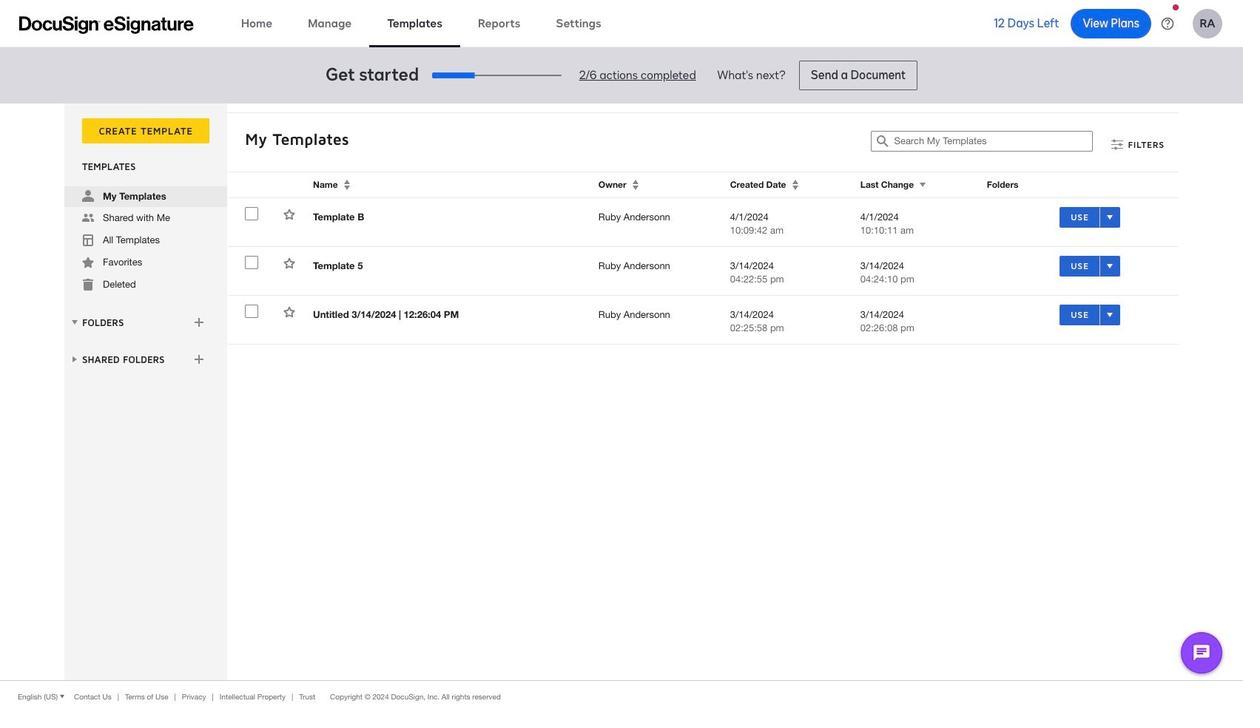 Task type: describe. For each thing, give the bounding box(es) containing it.
Search My Templates text field
[[895, 132, 1093, 151]]

add untitled 3/14/2024 | 12:26:04 pm to favorites image
[[284, 306, 295, 318]]

add template b to favorites image
[[284, 209, 295, 221]]

view shared folders image
[[69, 354, 81, 366]]

user image
[[82, 190, 94, 202]]

templates image
[[82, 235, 94, 247]]

trash image
[[82, 279, 94, 291]]

shared image
[[82, 212, 94, 224]]



Task type: locate. For each thing, give the bounding box(es) containing it.
more info region
[[0, 681, 1244, 713]]

secondary navigation region
[[64, 104, 1183, 681]]

add template 5 to favorites image
[[284, 258, 295, 269]]

star filled image
[[82, 257, 94, 269]]

view folders image
[[69, 317, 81, 329]]

docusign esignature image
[[19, 16, 194, 34]]



Task type: vqa. For each thing, say whether or not it's contained in the screenshot.
1st folder icon from the top
no



